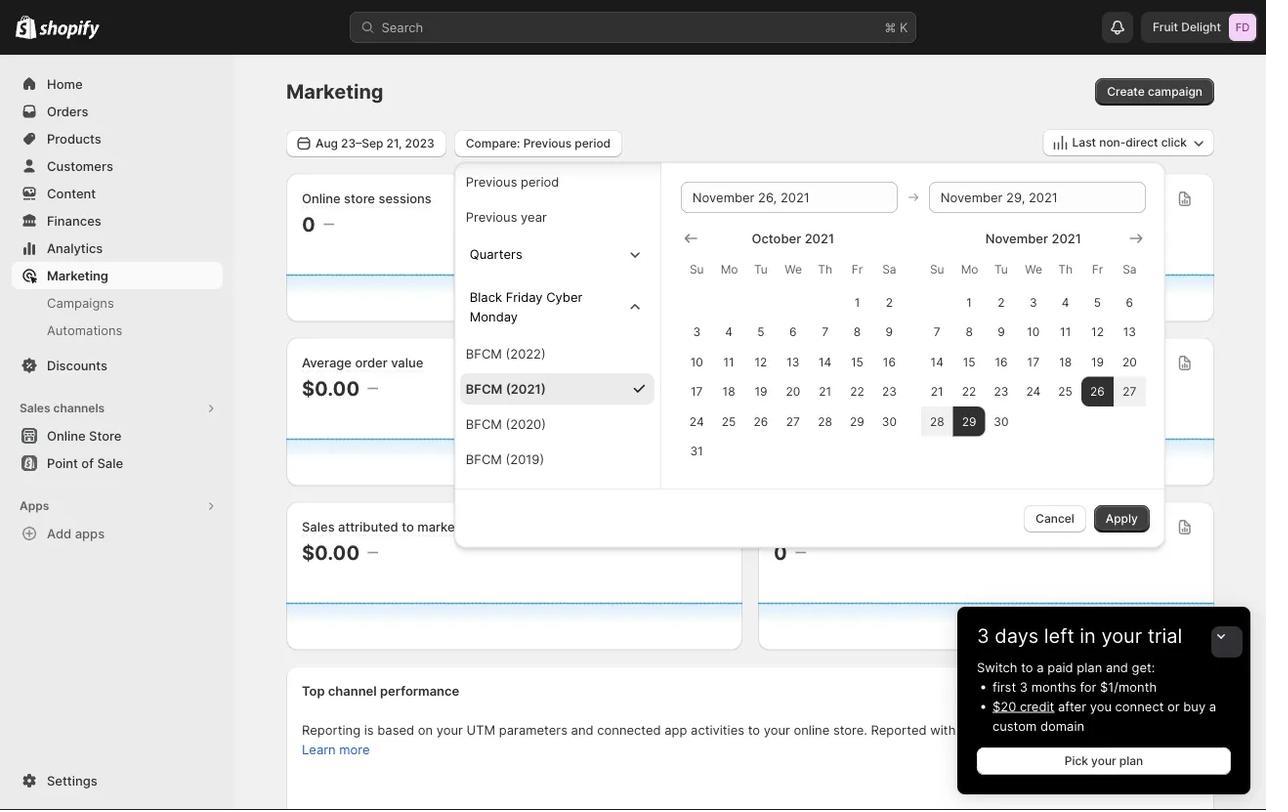 Task type: vqa. For each thing, say whether or not it's contained in the screenshot.


Task type: describe. For each thing, give the bounding box(es) containing it.
12 for 12 button to the left
[[755, 355, 768, 369]]

(2022)
[[506, 346, 546, 361]]

domain
[[1041, 719, 1085, 734]]

1 horizontal spatial 11 button
[[1050, 317, 1082, 347]]

3 inside dropdown button
[[978, 624, 990, 648]]

2 28 button from the left
[[922, 406, 954, 436]]

apply
[[1106, 512, 1139, 526]]

a inside after you connect or buy a custom domain
[[1210, 699, 1217, 714]]

average order value
[[302, 355, 424, 371]]

th for october 2021
[[818, 262, 833, 276]]

based
[[378, 723, 415, 738]]

2 29 from the left
[[963, 414, 977, 428]]

10 for the right 10 button
[[1028, 325, 1040, 339]]

4 for leftmost 4 button
[[726, 325, 733, 339]]

1 horizontal spatial 26 button
[[1082, 377, 1114, 406]]

point of sale link
[[12, 450, 223, 477]]

sales for sales channels
[[20, 401, 50, 415]]

7 for 1st 7 button from the right
[[934, 325, 941, 339]]

1 horizontal spatial a
[[1037, 660, 1045, 675]]

1 horizontal spatial 18 button
[[1050, 347, 1082, 377]]

online store button
[[0, 422, 235, 450]]

compare: previous period button
[[454, 130, 623, 157]]

black
[[470, 289, 502, 304]]

add
[[47, 526, 72, 541]]

to inside reporting is based on your utm parameters and connected app activities to your online store. reported with a 30-day attribution window. learn more
[[749, 723, 761, 738]]

bfcm (2021)
[[466, 381, 546, 396]]

you
[[1091, 699, 1112, 714]]

25 for 25 button to the right
[[1059, 384, 1073, 399]]

0 horizontal spatial 26 button
[[745, 406, 778, 436]]

$0.00 for average
[[302, 376, 360, 400]]

tu for october
[[755, 262, 768, 276]]

2 21 from the left
[[931, 384, 944, 399]]

1 horizontal spatial 17
[[1028, 355, 1040, 369]]

settings
[[47, 773, 97, 788]]

top
[[302, 684, 325, 699]]

1 horizontal spatial 27 button
[[1114, 377, 1147, 406]]

cancel
[[1036, 512, 1075, 526]]

1 horizontal spatial 13 button
[[1114, 317, 1147, 347]]

fruit
[[1153, 20, 1179, 34]]

3 days left in your trial
[[978, 624, 1183, 648]]

campaigns link
[[12, 289, 223, 317]]

content link
[[12, 180, 223, 207]]

k
[[900, 20, 909, 35]]

bfcm for bfcm (2019)
[[466, 451, 502, 467]]

sales channels
[[20, 401, 105, 415]]

1 horizontal spatial 13
[[1124, 325, 1137, 339]]

mo for november
[[962, 262, 979, 276]]

2 button for november 2021
[[986, 287, 1018, 317]]

activities
[[691, 723, 745, 738]]

after you connect or buy a custom domain
[[993, 699, 1217, 734]]

1 horizontal spatial 5 button
[[1082, 287, 1114, 317]]

automations
[[47, 323, 123, 338]]

discounts link
[[12, 352, 223, 379]]

0 horizontal spatial 13 button
[[778, 347, 810, 377]]

2 30 button from the left
[[986, 406, 1018, 436]]

campaign
[[1149, 85, 1203, 99]]

0 horizontal spatial 18 button
[[713, 377, 745, 406]]

friday
[[506, 289, 543, 304]]

home
[[47, 76, 83, 91]]

1 14 button from the left
[[810, 347, 842, 377]]

0 horizontal spatial 17
[[691, 384, 703, 399]]

automations link
[[12, 317, 223, 344]]

learn
[[302, 742, 336, 758]]

october 2021
[[752, 230, 835, 246]]

online
[[794, 723, 830, 738]]

on
[[418, 723, 433, 738]]

10 for the left 10 button
[[691, 355, 704, 369]]

previous for previous period
[[466, 174, 518, 189]]

1 horizontal spatial 19 button
[[1082, 347, 1114, 377]]

1 22 from the left
[[851, 384, 865, 399]]

fr for october 2021
[[852, 262, 863, 276]]

friday element for november 2021
[[1082, 252, 1114, 287]]

switch to a paid plan and get:
[[978, 660, 1156, 675]]

28 for 2nd "28" button from right
[[819, 414, 833, 428]]

0 horizontal spatial 20
[[786, 384, 801, 399]]

and inside reporting is based on your utm parameters and connected app activities to your online store. reported with a 30-day attribution window. learn more
[[572, 723, 594, 738]]

wednesday element for october
[[778, 252, 810, 287]]

30-
[[971, 723, 993, 738]]

online store sessions
[[302, 191, 432, 206]]

0 horizontal spatial 13
[[787, 355, 800, 369]]

period inside button
[[521, 174, 560, 189]]

store
[[89, 428, 122, 443]]

online for 0
[[302, 191, 341, 206]]

credit
[[1021, 699, 1055, 714]]

months
[[1032, 679, 1077, 695]]

performance
[[380, 684, 460, 699]]

value
[[391, 355, 424, 371]]

1 horizontal spatial 11
[[1061, 325, 1072, 339]]

create campaign button
[[1096, 78, 1215, 106]]

0 horizontal spatial 0
[[302, 212, 316, 236]]

friday element for october 2021
[[842, 252, 874, 287]]

5 for 5 button to the right
[[1095, 295, 1102, 309]]

1 21 button from the left
[[810, 377, 842, 406]]

products link
[[12, 125, 223, 153]]

trial
[[1148, 624, 1183, 648]]

1 horizontal spatial 10 button
[[1018, 317, 1050, 347]]

1 horizontal spatial shopify image
[[39, 20, 100, 40]]

previous for previous year
[[466, 209, 518, 224]]

1 8 button from the left
[[842, 317, 874, 347]]

with
[[931, 723, 957, 738]]

25 for the leftmost 25 button
[[722, 414, 736, 428]]

0 horizontal spatial 6 button
[[778, 317, 810, 347]]

reporting is based on your utm parameters and connected app activities to your online store. reported with a 30-day attribution window. learn more
[[302, 723, 1133, 758]]

26 for leftmost 26 button
[[754, 414, 769, 428]]

conversion
[[851, 191, 918, 206]]

1 29 button from the left
[[842, 406, 874, 436]]

1 16 button from the left
[[874, 347, 906, 377]]

aug 23–sep 21, 2023
[[316, 136, 435, 150]]

1 23 from the left
[[883, 384, 897, 399]]

0 vertical spatial to
[[402, 520, 414, 535]]

0 horizontal spatial 11 button
[[713, 347, 745, 377]]

1 horizontal spatial 17 button
[[1018, 347, 1050, 377]]

previous year button
[[460, 201, 655, 232]]

online store conversion rate
[[774, 191, 945, 206]]

sales for sales attributed to marketing
[[302, 520, 335, 535]]

home link
[[12, 70, 223, 98]]

your inside dropdown button
[[1102, 624, 1143, 648]]

1 horizontal spatial 24
[[1027, 384, 1041, 399]]

0 horizontal spatial 5 button
[[745, 317, 778, 347]]

2021 for october 2021
[[805, 230, 835, 246]]

black friday cyber monday
[[470, 289, 583, 324]]

1 8 from the left
[[854, 325, 861, 339]]

window.
[[1084, 723, 1133, 738]]

0 horizontal spatial marketing
[[47, 268, 108, 283]]

orders
[[47, 104, 88, 119]]

1 7 button from the left
[[810, 317, 842, 347]]

reported
[[872, 723, 927, 738]]

1 vertical spatial 6
[[790, 325, 797, 339]]

tuesday element for october 2021
[[745, 252, 778, 287]]

get:
[[1133, 660, 1156, 675]]

0 vertical spatial 20
[[1123, 355, 1138, 369]]

⌘ k
[[885, 20, 909, 35]]

1 14 from the left
[[819, 355, 832, 369]]

1 horizontal spatial 20 button
[[1114, 347, 1147, 377]]

or
[[1168, 699, 1181, 714]]

2 for november 2021
[[998, 295, 1006, 309]]

4 for rightmost 4 button
[[1062, 295, 1070, 309]]

2 30 from the left
[[995, 414, 1009, 428]]

1 29 from the left
[[851, 414, 865, 428]]

sa for november 2021
[[1123, 262, 1138, 276]]

bfcm for bfcm (2022)
[[466, 346, 502, 361]]

left
[[1045, 624, 1075, 648]]

su for november
[[931, 262, 945, 276]]

apps
[[75, 526, 105, 541]]

1 horizontal spatial 4 button
[[1050, 287, 1082, 317]]

1 horizontal spatial 24 button
[[1018, 377, 1050, 406]]

2 22 from the left
[[963, 384, 977, 399]]

7 for first 7 button from left
[[822, 325, 829, 339]]

0 horizontal spatial shopify image
[[16, 15, 36, 39]]

0 horizontal spatial 3 button
[[681, 317, 713, 347]]

plan inside "link"
[[1120, 754, 1144, 768]]

bfcm (2019) button
[[460, 444, 655, 475]]

2 7 button from the left
[[922, 317, 954, 347]]

1 button for november 2021
[[954, 287, 986, 317]]

2 9 button from the left
[[986, 317, 1018, 347]]

1 horizontal spatial 3 button
[[1018, 287, 1050, 317]]

top channel performance
[[302, 684, 460, 699]]

quarters
[[470, 246, 523, 261]]

your inside "link"
[[1092, 754, 1117, 768]]

saturday element for october 2021
[[874, 252, 906, 287]]

1 30 from the left
[[883, 414, 897, 428]]

create campaign
[[1108, 85, 1203, 99]]

bfcm (2019)
[[466, 451, 545, 467]]

sessions
[[379, 191, 432, 206]]

last non-direct click button
[[1044, 129, 1215, 156]]

sa for october 2021
[[883, 262, 897, 276]]

of
[[81, 456, 94, 471]]

15 for 1st 15 'button'
[[852, 355, 864, 369]]

2 22 button from the left
[[954, 377, 986, 406]]

apps button
[[12, 493, 223, 520]]

fr for november 2021
[[1093, 262, 1104, 276]]

2 14 from the left
[[931, 355, 944, 369]]

reporting
[[302, 723, 361, 738]]

pick your plan
[[1065, 754, 1144, 768]]

days
[[996, 624, 1039, 648]]

2 14 button from the left
[[922, 347, 954, 377]]

day
[[993, 723, 1015, 738]]

store for 0%
[[816, 191, 848, 206]]

1 yyyy-mm-dd text field from the left
[[681, 182, 898, 213]]

first 3 months for $1/month
[[993, 679, 1158, 695]]

0 horizontal spatial 27 button
[[778, 406, 810, 436]]

delight
[[1182, 20, 1222, 34]]

5 for left 5 button
[[758, 325, 765, 339]]

$20
[[993, 699, 1017, 714]]

2 23 from the left
[[995, 384, 1009, 399]]

november
[[986, 230, 1049, 246]]

1 vertical spatial 0
[[774, 541, 788, 565]]



Task type: locate. For each thing, give the bounding box(es) containing it.
1 23 button from the left
[[874, 377, 906, 406]]

5 button
[[1082, 287, 1114, 317], [745, 317, 778, 347]]

0 horizontal spatial 27
[[787, 414, 801, 428]]

0 vertical spatial 12
[[1092, 325, 1105, 339]]

2 store from the left
[[816, 191, 848, 206]]

1 horizontal spatial to
[[749, 723, 761, 738]]

yyyy-mm-dd text field up november 2021
[[930, 182, 1147, 213]]

1 30 button from the left
[[874, 406, 906, 436]]

to right attributed
[[402, 520, 414, 535]]

0 vertical spatial 6
[[1127, 295, 1134, 309]]

your right on
[[437, 723, 463, 738]]

marketing
[[286, 80, 384, 104], [47, 268, 108, 283]]

sunday element
[[681, 252, 713, 287], [922, 252, 954, 287]]

and up $1/month
[[1107, 660, 1129, 675]]

cyber
[[547, 289, 583, 304]]

1 horizontal spatial 18
[[1060, 355, 1073, 369]]

total sales
[[774, 355, 839, 371]]

we down october 2021 at the top of the page
[[785, 262, 803, 276]]

store for 0
[[344, 191, 375, 206]]

2 1 button from the left
[[954, 287, 986, 317]]

a left 30-
[[960, 723, 967, 738]]

10 down november 2021
[[1028, 325, 1040, 339]]

4
[[1062, 295, 1070, 309], [726, 325, 733, 339]]

2021 right the 0%
[[805, 230, 835, 246]]

1 horizontal spatial fr
[[1093, 262, 1104, 276]]

1 tu from the left
[[755, 262, 768, 276]]

average
[[302, 355, 352, 371]]

click
[[1162, 135, 1188, 150]]

8 button
[[842, 317, 874, 347], [954, 317, 986, 347]]

no change image right the 0%
[[812, 217, 823, 232]]

1 monday element from the left
[[713, 252, 745, 287]]

⌘
[[885, 20, 897, 35]]

1 horizontal spatial 1 button
[[954, 287, 986, 317]]

16 for 1st 16 button from the right
[[996, 355, 1008, 369]]

2 15 from the left
[[964, 355, 976, 369]]

0 horizontal spatial plan
[[1078, 660, 1103, 675]]

content
[[47, 186, 96, 201]]

3
[[1030, 295, 1038, 309], [694, 325, 701, 339], [978, 624, 990, 648], [1020, 679, 1029, 695]]

cancel button
[[1025, 505, 1087, 533]]

12 for 12 button to the right
[[1092, 325, 1105, 339]]

wednesday element for november
[[1018, 252, 1050, 287]]

1 horizontal spatial 9 button
[[986, 317, 1018, 347]]

previous up previous period button at the top of the page
[[524, 136, 572, 150]]

0 horizontal spatial 26
[[754, 414, 769, 428]]

0 horizontal spatial 29
[[851, 414, 865, 428]]

thursday element for november 2021
[[1050, 252, 1082, 287]]

tuesday element down october at top right
[[745, 252, 778, 287]]

0 horizontal spatial 24 button
[[681, 406, 713, 436]]

23
[[883, 384, 897, 399], [995, 384, 1009, 399]]

store left conversion
[[816, 191, 848, 206]]

1 vertical spatial 24
[[690, 414, 704, 428]]

$20 credit link
[[993, 699, 1055, 714]]

su for october
[[690, 262, 704, 276]]

0 horizontal spatial monday element
[[713, 252, 745, 287]]

sales left attributed
[[302, 520, 335, 535]]

1 21 from the left
[[819, 384, 832, 399]]

thursday element down october 2021 at the top of the page
[[810, 252, 842, 287]]

1 16 from the left
[[884, 355, 896, 369]]

21 button
[[810, 377, 842, 406], [922, 377, 954, 406]]

30
[[883, 414, 897, 428], [995, 414, 1009, 428]]

thursday element for october 2021
[[810, 252, 842, 287]]

2021 right november on the top of the page
[[1052, 230, 1082, 246]]

0 vertical spatial marketing
[[286, 80, 384, 104]]

tu
[[755, 262, 768, 276], [995, 262, 1009, 276]]

1 horizontal spatial 25
[[1059, 384, 1073, 399]]

1 2 from the left
[[886, 295, 894, 309]]

point of sale
[[47, 456, 123, 471]]

is
[[364, 723, 374, 738]]

monday element for october
[[713, 252, 745, 287]]

bfcm (2021) button
[[460, 373, 655, 404]]

6 button
[[1114, 287, 1147, 317], [778, 317, 810, 347]]

1 th from the left
[[818, 262, 833, 276]]

$0.00 down average
[[302, 376, 360, 400]]

point
[[47, 456, 78, 471]]

online for 0%
[[774, 191, 813, 206]]

0 horizontal spatial thursday element
[[810, 252, 842, 287]]

your right pick
[[1092, 754, 1117, 768]]

1 friday element from the left
[[842, 252, 874, 287]]

sales left channels
[[20, 401, 50, 415]]

0 horizontal spatial 19 button
[[745, 377, 778, 406]]

tuesday element
[[745, 252, 778, 287], [986, 252, 1018, 287]]

bfcm (2020)
[[466, 416, 546, 431]]

thursday element down november 2021
[[1050, 252, 1082, 287]]

tu down november on the top of the page
[[995, 262, 1009, 276]]

settings link
[[12, 767, 223, 795]]

19
[[1092, 355, 1105, 369], [755, 384, 768, 399]]

1 vertical spatial no change image
[[368, 381, 378, 396]]

yyyy-mm-dd text field up october 2021 at the top of the page
[[681, 182, 898, 213]]

marketing link
[[12, 262, 223, 289]]

1 grid from the left
[[681, 229, 906, 466]]

1 store from the left
[[344, 191, 375, 206]]

1 28 button from the left
[[810, 406, 842, 436]]

3 days left in your trial element
[[958, 658, 1251, 795]]

sa
[[883, 262, 897, 276], [1123, 262, 1138, 276]]

1 horizontal spatial 14 button
[[922, 347, 954, 377]]

bfcm left (2019)
[[466, 451, 502, 467]]

4 button
[[1050, 287, 1082, 317], [713, 317, 745, 347]]

0 horizontal spatial we
[[785, 262, 803, 276]]

2
[[886, 295, 894, 309], [998, 295, 1006, 309]]

1 horizontal spatial 6
[[1127, 295, 1134, 309]]

search
[[382, 20, 424, 35]]

online down aug
[[302, 191, 341, 206]]

and inside '3 days left in your trial' element
[[1107, 660, 1129, 675]]

store left sessions
[[344, 191, 375, 206]]

friday element
[[842, 252, 874, 287], [1082, 252, 1114, 287]]

pick
[[1065, 754, 1089, 768]]

0 vertical spatial a
[[1037, 660, 1045, 675]]

$0.00 for total
[[774, 376, 832, 400]]

1 thursday element from the left
[[810, 252, 842, 287]]

3 bfcm from the top
[[466, 416, 502, 431]]

2023
[[405, 136, 435, 150]]

saturday element
[[874, 252, 906, 287], [1114, 252, 1147, 287]]

16 for 2nd 16 button from the right
[[884, 355, 896, 369]]

0 horizontal spatial 28
[[819, 414, 833, 428]]

1 28 from the left
[[819, 414, 833, 428]]

1 horizontal spatial 15 button
[[954, 347, 986, 377]]

13
[[1124, 325, 1137, 339], [787, 355, 800, 369]]

we for november
[[1026, 262, 1043, 276]]

period up previous period button at the top of the page
[[575, 136, 611, 150]]

0 horizontal spatial 30
[[883, 414, 897, 428]]

previous inside dropdown button
[[524, 136, 572, 150]]

2 8 button from the left
[[954, 317, 986, 347]]

1 sa from the left
[[883, 262, 897, 276]]

2021 for november 2021
[[1052, 230, 1082, 246]]

we down november 2021
[[1026, 262, 1043, 276]]

black friday cyber monday button
[[462, 279, 653, 334]]

2 tu from the left
[[995, 262, 1009, 276]]

2 8 from the left
[[966, 325, 973, 339]]

1 wednesday element from the left
[[778, 252, 810, 287]]

0 horizontal spatial 25 button
[[713, 406, 745, 436]]

1 vertical spatial 18
[[723, 384, 736, 399]]

saturday element for november 2021
[[1114, 252, 1147, 287]]

2 su from the left
[[931, 262, 945, 276]]

bfcm for bfcm (2020)
[[466, 416, 502, 431]]

fruit delight image
[[1230, 14, 1257, 41]]

period inside dropdown button
[[575, 136, 611, 150]]

0 horizontal spatial 11
[[724, 355, 735, 369]]

2 tuesday element from the left
[[986, 252, 1018, 287]]

grid
[[681, 229, 906, 466], [922, 229, 1147, 436]]

point of sale button
[[0, 450, 235, 477]]

27
[[1124, 384, 1137, 399], [787, 414, 801, 428]]

$0.00 down attributed
[[302, 541, 360, 565]]

18 for 18 button to the right
[[1060, 355, 1073, 369]]

no change image
[[323, 217, 334, 232], [840, 381, 851, 396], [368, 545, 378, 561], [796, 545, 806, 561]]

0 horizontal spatial 2021
[[805, 230, 835, 246]]

2 9 from the left
[[998, 325, 1006, 339]]

1 9 button from the left
[[874, 317, 906, 347]]

19 for left "19" button
[[755, 384, 768, 399]]

0 horizontal spatial 12 button
[[745, 347, 778, 377]]

bfcm for bfcm (2021)
[[466, 381, 503, 396]]

sunday element for october 2021
[[681, 252, 713, 287]]

28 for 2nd "28" button from the left
[[931, 414, 945, 428]]

10 button down november 2021
[[1018, 317, 1050, 347]]

monday element
[[713, 252, 745, 287], [954, 252, 986, 287]]

2 button for october 2021
[[874, 287, 906, 317]]

online up point
[[47, 428, 86, 443]]

0 horizontal spatial 23
[[883, 384, 897, 399]]

1 for november 2021
[[967, 295, 973, 309]]

1 vertical spatial previous
[[466, 174, 518, 189]]

1 2021 from the left
[[805, 230, 835, 246]]

we for october
[[785, 262, 803, 276]]

25 button
[[1050, 377, 1082, 406], [713, 406, 745, 436]]

$0.00 down total sales
[[774, 376, 832, 400]]

1 7 from the left
[[822, 325, 829, 339]]

0 horizontal spatial yyyy-mm-dd text field
[[681, 182, 898, 213]]

2 2021 from the left
[[1052, 230, 1082, 246]]

1 horizontal spatial 25 button
[[1050, 377, 1082, 406]]

YYYY-MM-DD text field
[[681, 182, 898, 213], [930, 182, 1147, 213]]

1 horizontal spatial 21
[[931, 384, 944, 399]]

0 horizontal spatial 8
[[854, 325, 861, 339]]

11 button
[[1050, 317, 1082, 347], [713, 347, 745, 377]]

th for november 2021
[[1059, 262, 1073, 276]]

1 horizontal spatial 19
[[1092, 355, 1105, 369]]

1 fr from the left
[[852, 262, 863, 276]]

0 vertical spatial 27
[[1124, 384, 1137, 399]]

1 su from the left
[[690, 262, 704, 276]]

1 button for october 2021
[[842, 287, 874, 317]]

2 15 button from the left
[[954, 347, 986, 377]]

0 horizontal spatial 17 button
[[681, 377, 713, 406]]

online inside button
[[47, 428, 86, 443]]

1 horizontal spatial 12 button
[[1082, 317, 1114, 347]]

to right switch
[[1022, 660, 1034, 675]]

after
[[1059, 699, 1087, 714]]

to right activities
[[749, 723, 761, 738]]

bfcm (2022)
[[466, 346, 546, 361]]

0 horizontal spatial saturday element
[[874, 252, 906, 287]]

total
[[774, 355, 804, 371]]

a left paid
[[1037, 660, 1045, 675]]

1 horizontal spatial th
[[1059, 262, 1073, 276]]

1 horizontal spatial 28 button
[[922, 406, 954, 436]]

2 mo from the left
[[962, 262, 979, 276]]

1 horizontal spatial 1
[[967, 295, 973, 309]]

15 for 1st 15 'button' from right
[[964, 355, 976, 369]]

2 2 from the left
[[998, 295, 1006, 309]]

no change image
[[812, 217, 823, 232], [368, 381, 378, 396]]

1 vertical spatial 26
[[754, 414, 769, 428]]

2 friday element from the left
[[1082, 252, 1114, 287]]

0 horizontal spatial 16
[[884, 355, 896, 369]]

1 bfcm from the top
[[466, 346, 502, 361]]

2 23 button from the left
[[986, 377, 1018, 406]]

2 yyyy-mm-dd text field from the left
[[930, 182, 1147, 213]]

2 monday element from the left
[[954, 252, 986, 287]]

1 horizontal spatial sales
[[302, 520, 335, 535]]

2 grid from the left
[[922, 229, 1147, 436]]

(2020)
[[506, 416, 546, 431]]

1 vertical spatial 5
[[758, 325, 765, 339]]

2 16 from the left
[[996, 355, 1008, 369]]

plan up for
[[1078, 660, 1103, 675]]

bfcm (2020) button
[[460, 408, 655, 440]]

mo
[[721, 262, 739, 276], [962, 262, 979, 276]]

0 horizontal spatial grid
[[681, 229, 906, 466]]

shopify image
[[16, 15, 36, 39], [39, 20, 100, 40]]

0 horizontal spatial sa
[[883, 262, 897, 276]]

1 tuesday element from the left
[[745, 252, 778, 287]]

16
[[884, 355, 896, 369], [996, 355, 1008, 369]]

2 saturday element from the left
[[1114, 252, 1147, 287]]

year
[[521, 209, 547, 224]]

th down october 2021 at the top of the page
[[818, 262, 833, 276]]

0 horizontal spatial 22
[[851, 384, 865, 399]]

1 sunday element from the left
[[681, 252, 713, 287]]

a inside reporting is based on your utm parameters and connected app activities to your online store. reported with a 30-day attribution window. learn more
[[960, 723, 967, 738]]

1 horizontal spatial no change image
[[812, 217, 823, 232]]

0 horizontal spatial 16 button
[[874, 347, 906, 377]]

bfcm inside bfcm (2020) button
[[466, 416, 502, 431]]

mo for october
[[721, 262, 739, 276]]

period up year in the left of the page
[[521, 174, 560, 189]]

1 horizontal spatial 22
[[963, 384, 977, 399]]

27 button
[[1114, 377, 1147, 406], [778, 406, 810, 436]]

and left connected
[[572, 723, 594, 738]]

channel
[[328, 684, 377, 699]]

2 16 button from the left
[[986, 347, 1018, 377]]

(2019)
[[506, 451, 545, 467]]

1 22 button from the left
[[842, 377, 874, 406]]

0 horizontal spatial 10 button
[[681, 347, 713, 377]]

sales
[[20, 401, 50, 415], [302, 520, 335, 535]]

0 horizontal spatial 1
[[855, 295, 861, 309]]

no change image for $0.00
[[368, 381, 378, 396]]

2 21 button from the left
[[922, 377, 954, 406]]

2 fr from the left
[[1093, 262, 1104, 276]]

1 horizontal spatial tu
[[995, 262, 1009, 276]]

1 1 button from the left
[[842, 287, 874, 317]]

1 1 from the left
[[855, 295, 861, 309]]

14
[[819, 355, 832, 369], [931, 355, 944, 369]]

marketing up aug
[[286, 80, 384, 104]]

1 saturday element from the left
[[874, 252, 906, 287]]

2 thursday element from the left
[[1050, 252, 1082, 287]]

your
[[1102, 624, 1143, 648], [437, 723, 463, 738], [764, 723, 791, 738], [1092, 754, 1117, 768]]

0 horizontal spatial 6
[[790, 325, 797, 339]]

0 horizontal spatial 2 button
[[874, 287, 906, 317]]

2 7 from the left
[[934, 325, 941, 339]]

0 horizontal spatial mo
[[721, 262, 739, 276]]

to inside '3 days left in your trial' element
[[1022, 660, 1034, 675]]

1 horizontal spatial 16 button
[[986, 347, 1018, 377]]

sales inside button
[[20, 401, 50, 415]]

previous up 'quarters'
[[466, 209, 518, 224]]

18 for the left 18 button
[[723, 384, 736, 399]]

sales attributed to marketing
[[302, 520, 479, 535]]

your right in
[[1102, 624, 1143, 648]]

sunday element for november 2021
[[922, 252, 954, 287]]

marketing down analytics
[[47, 268, 108, 283]]

23–sep
[[341, 136, 384, 150]]

bfcm inside 'bfcm (2021)' button
[[466, 381, 503, 396]]

2 28 from the left
[[931, 414, 945, 428]]

2 we from the left
[[1026, 262, 1043, 276]]

1 mo from the left
[[721, 262, 739, 276]]

0 horizontal spatial 22 button
[[842, 377, 874, 406]]

bfcm inside bfcm (2022) button
[[466, 346, 502, 361]]

th down november 2021
[[1059, 262, 1073, 276]]

0 horizontal spatial 1 button
[[842, 287, 874, 317]]

tu down october at top right
[[755, 262, 768, 276]]

bfcm inside bfcm (2019) button
[[466, 451, 502, 467]]

20 button
[[1114, 347, 1147, 377], [778, 377, 810, 406]]

tuesday element down november on the top of the page
[[986, 252, 1018, 287]]

1 horizontal spatial saturday element
[[1114, 252, 1147, 287]]

analytics
[[47, 240, 103, 256]]

0 horizontal spatial sales
[[20, 401, 50, 415]]

1 for october 2021
[[855, 295, 861, 309]]

non-
[[1100, 135, 1127, 150]]

9 for first '9' button from the right
[[998, 325, 1006, 339]]

0 horizontal spatial sunday element
[[681, 252, 713, 287]]

discounts
[[47, 358, 108, 373]]

create
[[1108, 85, 1146, 99]]

1 15 button from the left
[[842, 347, 874, 377]]

your left online
[[764, 723, 791, 738]]

1 15 from the left
[[852, 355, 864, 369]]

2 horizontal spatial to
[[1022, 660, 1034, 675]]

1 2 button from the left
[[874, 287, 906, 317]]

1 horizontal spatial 6 button
[[1114, 287, 1147, 317]]

10 button up the 31 button
[[681, 347, 713, 377]]

2 for october 2021
[[886, 295, 894, 309]]

2 bfcm from the top
[[466, 381, 503, 396]]

no change image for 0%
[[812, 217, 823, 232]]

2 sunday element from the left
[[922, 252, 954, 287]]

1 horizontal spatial 26
[[1091, 384, 1106, 399]]

19 for the rightmost "19" button
[[1092, 355, 1105, 369]]

15
[[852, 355, 864, 369], [964, 355, 976, 369]]

0 vertical spatial 26
[[1091, 384, 1106, 399]]

1 horizontal spatial and
[[1107, 660, 1129, 675]]

order
[[355, 355, 388, 371]]

grid containing october
[[681, 229, 906, 466]]

25
[[1059, 384, 1073, 399], [722, 414, 736, 428]]

wednesday element down october 2021 at the top of the page
[[778, 252, 810, 287]]

3 days left in your trial button
[[958, 607, 1251, 648]]

tuesday element for november 2021
[[986, 252, 1018, 287]]

add apps
[[47, 526, 105, 541]]

11
[[1061, 325, 1072, 339], [724, 355, 735, 369]]

0 horizontal spatial 4 button
[[713, 317, 745, 347]]

0 horizontal spatial 20 button
[[778, 377, 810, 406]]

plan down window.
[[1120, 754, 1144, 768]]

no change image down order
[[368, 381, 378, 396]]

wednesday element
[[778, 252, 810, 287], [1018, 252, 1050, 287]]

1 we from the left
[[785, 262, 803, 276]]

previous year
[[466, 209, 547, 224]]

2 th from the left
[[1059, 262, 1073, 276]]

0 horizontal spatial and
[[572, 723, 594, 738]]

2 1 from the left
[[967, 295, 973, 309]]

5
[[1095, 295, 1102, 309], [758, 325, 765, 339]]

9 for second '9' button from the right
[[886, 325, 894, 339]]

26 for right 26 button
[[1091, 384, 1106, 399]]

1 horizontal spatial 29
[[963, 414, 977, 428]]

10 up the 31 button
[[691, 355, 704, 369]]

29 button
[[842, 406, 874, 436], [954, 406, 986, 436]]

2 2 button from the left
[[986, 287, 1018, 317]]

1 9 from the left
[[886, 325, 894, 339]]

0 vertical spatial 11
[[1061, 325, 1072, 339]]

customers link
[[12, 153, 223, 180]]

bfcm down monday
[[466, 346, 502, 361]]

0 horizontal spatial 29 button
[[842, 406, 874, 436]]

0 vertical spatial no change image
[[812, 217, 823, 232]]

previous period
[[466, 174, 560, 189]]

0 horizontal spatial 9 button
[[874, 317, 906, 347]]

1 horizontal spatial 14
[[931, 355, 944, 369]]

previous period button
[[460, 166, 655, 197]]

18 button
[[1050, 347, 1082, 377], [713, 377, 745, 406]]

bfcm up bfcm (2019)
[[466, 416, 502, 431]]

online up the 0%
[[774, 191, 813, 206]]

previous
[[524, 136, 572, 150], [466, 174, 518, 189], [466, 209, 518, 224]]

grid containing november
[[922, 229, 1147, 436]]

1 horizontal spatial 23 button
[[986, 377, 1018, 406]]

1 horizontal spatial su
[[931, 262, 945, 276]]

12
[[1092, 325, 1105, 339], [755, 355, 768, 369]]

16 button
[[874, 347, 906, 377], [986, 347, 1018, 377]]

store
[[344, 191, 375, 206], [816, 191, 848, 206]]

wednesday element down november 2021
[[1018, 252, 1050, 287]]

2 wednesday element from the left
[[1018, 252, 1050, 287]]

1 horizontal spatial 20
[[1123, 355, 1138, 369]]

november 2021
[[986, 230, 1082, 246]]

$20 credit
[[993, 699, 1055, 714]]

0 vertical spatial 18
[[1060, 355, 1073, 369]]

0 horizontal spatial online
[[47, 428, 86, 443]]

bfcm down "bfcm (2022)"
[[466, 381, 503, 396]]

13 button
[[1114, 317, 1147, 347], [778, 347, 810, 377]]

2 29 button from the left
[[954, 406, 986, 436]]

monday element for november
[[954, 252, 986, 287]]

thursday element
[[810, 252, 842, 287], [1050, 252, 1082, 287]]

0 horizontal spatial 2
[[886, 295, 894, 309]]

1 vertical spatial plan
[[1120, 754, 1144, 768]]

1 horizontal spatial 2 button
[[986, 287, 1018, 317]]

26 button
[[1082, 377, 1114, 406], [745, 406, 778, 436]]

2 sa from the left
[[1123, 262, 1138, 276]]

previous down compare:
[[466, 174, 518, 189]]

products
[[47, 131, 101, 146]]

sales channels button
[[12, 395, 223, 422]]

a right buy on the right of page
[[1210, 699, 1217, 714]]

1 horizontal spatial sa
[[1123, 262, 1138, 276]]

4 bfcm from the top
[[466, 451, 502, 467]]

app
[[665, 723, 688, 738]]

tu for november
[[995, 262, 1009, 276]]

0 horizontal spatial 7
[[822, 325, 829, 339]]



